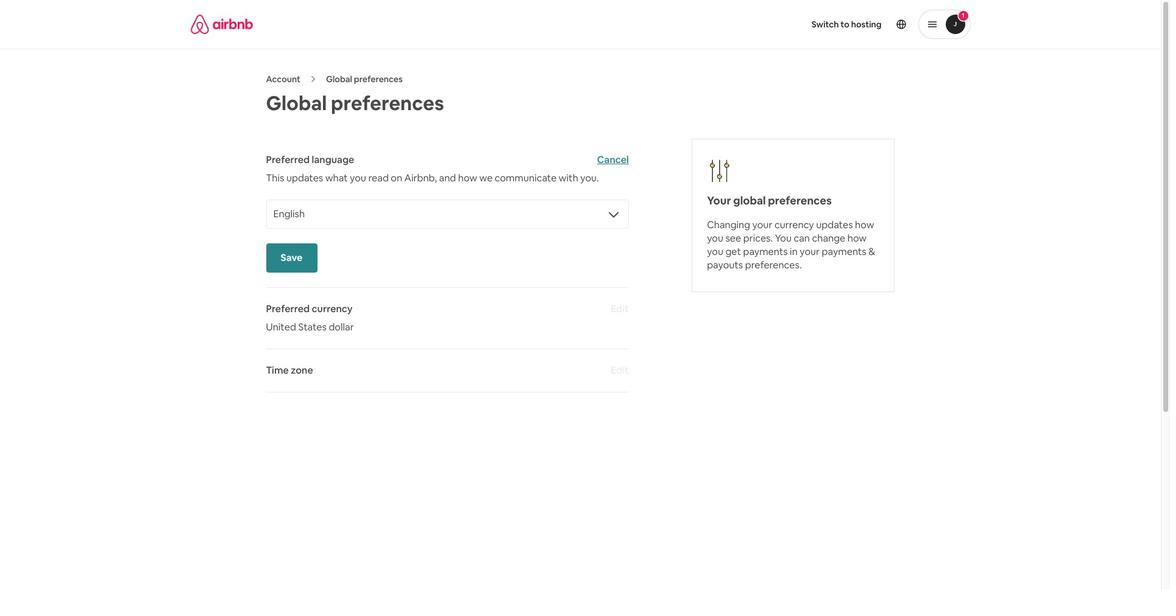 Task type: describe. For each thing, give the bounding box(es) containing it.
can
[[794, 232, 810, 245]]

0 vertical spatial global preferences
[[326, 74, 403, 85]]

with
[[559, 172, 578, 185]]

cancel
[[597, 154, 629, 166]]

1 edit button from the top
[[611, 303, 629, 316]]

time zone
[[266, 364, 313, 377]]

you.
[[580, 172, 599, 185]]

time
[[266, 364, 289, 377]]

read
[[368, 172, 389, 185]]

switch to hosting
[[812, 19, 882, 30]]

preferred for preferred currency united states dollar
[[266, 303, 310, 316]]

2 payments from the left
[[822, 246, 866, 258]]

0 horizontal spatial your
[[752, 219, 772, 232]]

2 vertical spatial you
[[707, 246, 723, 258]]

0 vertical spatial you
[[350, 172, 366, 185]]

0 vertical spatial preferences
[[354, 74, 403, 85]]

1
[[962, 12, 965, 20]]

on
[[391, 172, 402, 185]]

your
[[707, 194, 731, 208]]

to
[[841, 19, 849, 30]]

profile element
[[595, 0, 971, 49]]

prices.
[[743, 232, 773, 245]]

account
[[266, 74, 300, 85]]

1 vertical spatial preferences
[[331, 91, 444, 116]]

0 vertical spatial how
[[458, 172, 477, 185]]

united
[[266, 321, 296, 334]]

communicate
[[495, 172, 557, 185]]

save
[[281, 252, 303, 265]]

language
[[312, 154, 354, 166]]

1 edit from the top
[[611, 303, 629, 316]]

this
[[266, 172, 284, 185]]

0 vertical spatial global
[[326, 74, 352, 85]]

1 vertical spatial your
[[800, 246, 820, 258]]

see
[[726, 232, 741, 245]]

states
[[298, 321, 327, 334]]

1 button
[[918, 10, 971, 39]]



Task type: locate. For each thing, give the bounding box(es) containing it.
1 horizontal spatial payments
[[822, 246, 866, 258]]

0 vertical spatial edit button
[[611, 303, 629, 316]]

account link
[[266, 74, 300, 85]]

currency up dollar
[[312, 303, 352, 316]]

global right account
[[326, 74, 352, 85]]

payouts
[[707, 259, 743, 272]]

preferred currency united states dollar
[[266, 303, 354, 334]]

2 edit from the top
[[611, 364, 629, 377]]

0 vertical spatial your
[[752, 219, 772, 232]]

what
[[325, 172, 348, 185]]

and
[[439, 172, 456, 185]]

your
[[752, 219, 772, 232], [800, 246, 820, 258]]

updates
[[286, 172, 323, 185], [816, 219, 853, 232]]

changing
[[707, 219, 750, 232]]

1 preferred from the top
[[266, 154, 310, 166]]

save button
[[266, 244, 317, 273]]

global
[[733, 194, 766, 208]]

1 vertical spatial global
[[266, 91, 327, 116]]

we
[[479, 172, 493, 185]]

this updates what you read on airbnb, and how we communicate with you.
[[266, 172, 599, 185]]

0 vertical spatial updates
[[286, 172, 323, 185]]

change
[[812, 232, 845, 245]]

1 payments from the left
[[743, 246, 788, 258]]

1 vertical spatial updates
[[816, 219, 853, 232]]

airbnb,
[[404, 172, 437, 185]]

how left we
[[458, 172, 477, 185]]

in
[[790, 246, 798, 258]]

edit button
[[611, 303, 629, 316], [611, 364, 629, 378]]

zone
[[291, 364, 313, 377]]

switch to hosting link
[[804, 12, 889, 37]]

preferences.
[[745, 259, 802, 272]]

you left read
[[350, 172, 366, 185]]

0 vertical spatial preferred
[[266, 154, 310, 166]]

currency inside preferred currency united states dollar
[[312, 303, 352, 316]]

you
[[775, 232, 792, 245]]

you
[[350, 172, 366, 185], [707, 232, 723, 245], [707, 246, 723, 258]]

your down can
[[800, 246, 820, 258]]

global preferences
[[326, 74, 403, 85], [266, 91, 444, 116]]

preferred
[[266, 154, 310, 166], [266, 303, 310, 316]]

you up the "payouts"
[[707, 246, 723, 258]]

2 edit button from the top
[[611, 364, 629, 378]]

currency up can
[[775, 219, 814, 232]]

payments down change
[[822, 246, 866, 258]]

dollar
[[329, 321, 354, 334]]

changing your currency updates how you see prices. you can change how you get payments in your payments & payouts preferences.
[[707, 219, 875, 272]]

your global preferences
[[707, 194, 832, 208]]

you left see
[[707, 232, 723, 245]]

0 vertical spatial currency
[[775, 219, 814, 232]]

get
[[726, 246, 741, 258]]

payments down prices.
[[743, 246, 788, 258]]

&
[[869, 246, 875, 258]]

how
[[458, 172, 477, 185], [855, 219, 874, 232], [848, 232, 867, 245]]

0 horizontal spatial payments
[[743, 246, 788, 258]]

0 vertical spatial edit
[[611, 303, 629, 316]]

updates inside changing your currency updates how you see prices. you can change how you get payments in your payments & payouts preferences.
[[816, 219, 853, 232]]

1 vertical spatial how
[[855, 219, 874, 232]]

2 preferred from the top
[[266, 303, 310, 316]]

1 horizontal spatial your
[[800, 246, 820, 258]]

hosting
[[851, 19, 882, 30]]

1 vertical spatial you
[[707, 232, 723, 245]]

preferred up united
[[266, 303, 310, 316]]

how up &
[[855, 219, 874, 232]]

1 vertical spatial edit
[[611, 364, 629, 377]]

preferred for preferred language
[[266, 154, 310, 166]]

0 horizontal spatial currency
[[312, 303, 352, 316]]

currency inside changing your currency updates how you see prices. you can change how you get payments in your payments & payouts preferences.
[[775, 219, 814, 232]]

2 vertical spatial how
[[848, 232, 867, 245]]

cancel button
[[597, 154, 629, 167]]

switch
[[812, 19, 839, 30]]

your up prices.
[[752, 219, 772, 232]]

global
[[326, 74, 352, 85], [266, 91, 327, 116]]

preferred language
[[266, 154, 354, 166]]

preferences
[[354, 74, 403, 85], [331, 91, 444, 116], [768, 194, 832, 208]]

preferred up this at top left
[[266, 154, 310, 166]]

payments
[[743, 246, 788, 258], [822, 246, 866, 258]]

updates up change
[[816, 219, 853, 232]]

edit
[[611, 303, 629, 316], [611, 364, 629, 377]]

updates down preferred language
[[286, 172, 323, 185]]

1 horizontal spatial currency
[[775, 219, 814, 232]]

0 horizontal spatial updates
[[286, 172, 323, 185]]

1 vertical spatial edit button
[[611, 364, 629, 378]]

2 vertical spatial preferences
[[768, 194, 832, 208]]

currency
[[775, 219, 814, 232], [312, 303, 352, 316]]

1 vertical spatial currency
[[312, 303, 352, 316]]

global down account link
[[266, 91, 327, 116]]

1 vertical spatial preferred
[[266, 303, 310, 316]]

preferred inside preferred currency united states dollar
[[266, 303, 310, 316]]

how right change
[[848, 232, 867, 245]]

1 vertical spatial global preferences
[[266, 91, 444, 116]]

1 horizontal spatial updates
[[816, 219, 853, 232]]



Task type: vqa. For each thing, say whether or not it's contained in the screenshot.
language
yes



